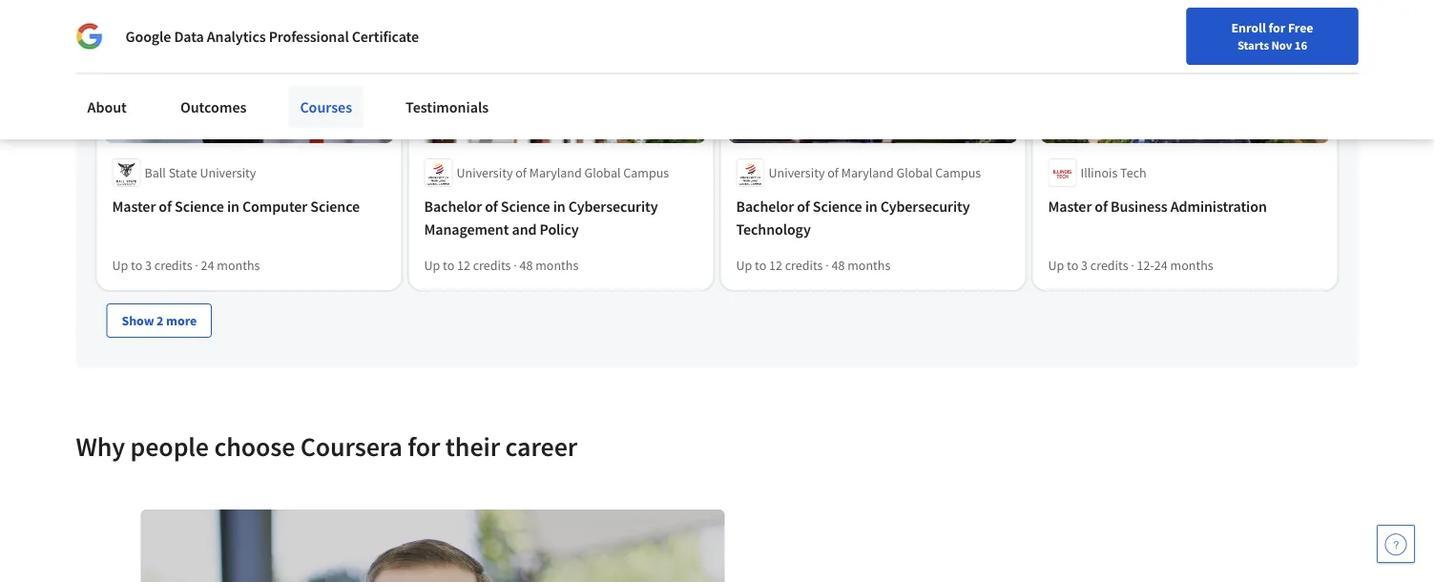Task type: locate. For each thing, give the bounding box(es) containing it.
0 horizontal spatial maryland
[[530, 165, 582, 182]]

bachelor for bachelor of science in cybersecurity technology
[[736, 197, 794, 216]]

2 48 from the left
[[832, 257, 845, 274]]

2 campus from the left
[[936, 165, 982, 182]]

1 horizontal spatial university
[[457, 165, 513, 182]]

up up show at left bottom
[[112, 257, 128, 274]]

state
[[169, 165, 197, 182]]

credits for science
[[154, 257, 192, 274]]

about
[[87, 97, 127, 116]]

3 in from the left
[[866, 197, 878, 216]]

to down technology
[[755, 257, 767, 274]]

0 horizontal spatial 48
[[520, 257, 533, 274]]

to up show at left bottom
[[131, 257, 142, 274]]

· up more
[[195, 257, 198, 274]]

2 university from the left
[[457, 165, 513, 182]]

credits for technology
[[785, 257, 823, 274]]

0 horizontal spatial for
[[408, 430, 440, 464]]

credits left 12-
[[1091, 257, 1129, 274]]

months right 12-
[[1171, 257, 1214, 274]]

1 horizontal spatial for
[[1269, 19, 1286, 36]]

outcomes
[[180, 97, 247, 116]]

2 bachelor from the left
[[736, 197, 794, 216]]

science inside bachelor of science in cybersecurity management and policy
[[501, 197, 550, 216]]

of up bachelor of science in cybersecurity management and policy
[[516, 165, 527, 182]]

3 science from the left
[[501, 197, 550, 216]]

up to 12 credits · 48 months down and
[[424, 257, 579, 274]]

2 3 from the left
[[1082, 257, 1088, 274]]

help center image
[[1385, 533, 1408, 556]]

1 horizontal spatial master
[[1049, 197, 1092, 216]]

1 up from the left
[[112, 257, 128, 274]]

1 global from the left
[[585, 165, 621, 182]]

of down illinois
[[1095, 197, 1108, 216]]

ball
[[145, 165, 166, 182]]

1 master from the left
[[112, 197, 156, 216]]

maryland for management
[[530, 165, 582, 182]]

bachelor up management
[[424, 197, 482, 216]]

1 horizontal spatial in
[[553, 197, 566, 216]]

48
[[520, 257, 533, 274], [832, 257, 845, 274]]

48 for technology
[[832, 257, 845, 274]]

· down bachelor of science in cybersecurity technology
[[826, 257, 829, 274]]

1 horizontal spatial university of maryland global campus
[[769, 165, 982, 182]]

master of science in computer science
[[112, 197, 360, 216]]

cybersecurity for bachelor of science in cybersecurity technology
[[881, 197, 970, 216]]

1 horizontal spatial maryland
[[842, 165, 894, 182]]

3 to from the left
[[755, 257, 767, 274]]

credits down management
[[473, 257, 511, 274]]

nov
[[1272, 37, 1293, 53]]

of inside bachelor of science in cybersecurity management and policy
[[485, 197, 498, 216]]

cybersecurity for bachelor of science in cybersecurity management and policy
[[569, 197, 658, 216]]

· for technology
[[826, 257, 829, 274]]

of for master of business administration link
[[1095, 197, 1108, 216]]

months for management
[[536, 257, 579, 274]]

certificate
[[352, 27, 419, 46]]

2 · from the left
[[514, 257, 517, 274]]

3 left 12-
[[1082, 257, 1088, 274]]

cybersecurity inside bachelor of science in cybersecurity technology
[[881, 197, 970, 216]]

1 months from the left
[[217, 257, 260, 274]]

master for master of science in computer science
[[112, 197, 156, 216]]

master down illinois
[[1049, 197, 1092, 216]]

·
[[195, 257, 198, 274], [514, 257, 517, 274], [826, 257, 829, 274], [1131, 257, 1135, 274]]

1 cybersecurity from the left
[[569, 197, 658, 216]]

up for bachelor of science in cybersecurity technology
[[736, 257, 752, 274]]

up to 12 credits · 48 months down technology
[[736, 257, 891, 274]]

2 university of maryland global campus from the left
[[769, 165, 982, 182]]

· down and
[[514, 257, 517, 274]]

to down management
[[443, 257, 455, 274]]

months for technology
[[848, 257, 891, 274]]

0 horizontal spatial 24
[[201, 257, 214, 274]]

months down bachelor of science in cybersecurity technology link
[[848, 257, 891, 274]]

coursera
[[300, 430, 403, 464]]

bachelor
[[424, 197, 482, 216], [736, 197, 794, 216]]

global up bachelor of science in cybersecurity technology link
[[897, 165, 933, 182]]

3 for science
[[145, 257, 152, 274]]

0 horizontal spatial 3
[[145, 257, 152, 274]]

0 horizontal spatial up to 12 credits · 48 months
[[424, 257, 579, 274]]

12
[[457, 257, 471, 274], [769, 257, 783, 274]]

0 horizontal spatial bachelor
[[424, 197, 482, 216]]

1 12 from the left
[[457, 257, 471, 274]]

months down master of science in computer science
[[217, 257, 260, 274]]

up to 12 credits · 48 months
[[424, 257, 579, 274], [736, 257, 891, 274]]

1 48 from the left
[[520, 257, 533, 274]]

2 up to 12 credits · 48 months from the left
[[736, 257, 891, 274]]

2 in from the left
[[553, 197, 566, 216]]

0 horizontal spatial master
[[112, 197, 156, 216]]

science inside bachelor of science in cybersecurity technology
[[813, 197, 863, 216]]

university up technology
[[769, 165, 825, 182]]

2
[[157, 312, 164, 330]]

up to 12 credits · 48 months for management
[[424, 257, 579, 274]]

16
[[1295, 37, 1308, 53]]

up for master of business administration
[[1049, 257, 1065, 274]]

in
[[227, 197, 239, 216], [553, 197, 566, 216], [866, 197, 878, 216]]

for up nov
[[1269, 19, 1286, 36]]

1 horizontal spatial 48
[[832, 257, 845, 274]]

cybersecurity inside bachelor of science in cybersecurity management and policy
[[569, 197, 658, 216]]

0 horizontal spatial cybersecurity
[[569, 197, 658, 216]]

1 horizontal spatial bachelor
[[736, 197, 794, 216]]

24 down master of science in computer science
[[201, 257, 214, 274]]

maryland
[[530, 165, 582, 182], [842, 165, 894, 182]]

maryland up bachelor of science in cybersecurity management and policy link
[[530, 165, 582, 182]]

4 up from the left
[[1049, 257, 1065, 274]]

months
[[217, 257, 260, 274], [536, 257, 579, 274], [848, 257, 891, 274], [1171, 257, 1214, 274]]

google
[[126, 27, 171, 46]]

of inside bachelor of science in cybersecurity technology
[[797, 197, 810, 216]]

12 down management
[[457, 257, 471, 274]]

up left 12-
[[1049, 257, 1065, 274]]

4 months from the left
[[1171, 257, 1214, 274]]

1 credits from the left
[[154, 257, 192, 274]]

4 credits from the left
[[1091, 257, 1129, 274]]

up
[[112, 257, 128, 274], [424, 257, 440, 274], [736, 257, 752, 274], [1049, 257, 1065, 274]]

2 maryland from the left
[[842, 165, 894, 182]]

0 horizontal spatial university of maryland global campus
[[457, 165, 669, 182]]

bachelor of science in cybersecurity management and policy link
[[424, 195, 698, 241]]

2 horizontal spatial in
[[866, 197, 878, 216]]

global for bachelor of science in cybersecurity technology
[[897, 165, 933, 182]]

in inside bachelor of science in cybersecurity management and policy
[[553, 197, 566, 216]]

2 up from the left
[[424, 257, 440, 274]]

2 credits from the left
[[473, 257, 511, 274]]

university up management
[[457, 165, 513, 182]]

of for master of science in computer science link
[[159, 197, 172, 216]]

12 down technology
[[769, 257, 783, 274]]

2 months from the left
[[536, 257, 579, 274]]

48 down and
[[520, 257, 533, 274]]

for left their
[[408, 430, 440, 464]]

credits down technology
[[785, 257, 823, 274]]

maryland up bachelor of science in cybersecurity technology link
[[842, 165, 894, 182]]

1 up to 12 credits · 48 months from the left
[[424, 257, 579, 274]]

3 · from the left
[[826, 257, 829, 274]]

to
[[131, 257, 142, 274], [443, 257, 455, 274], [755, 257, 767, 274], [1067, 257, 1079, 274]]

master down 'ball'
[[112, 197, 156, 216]]

to left 12-
[[1067, 257, 1079, 274]]

4 science from the left
[[813, 197, 863, 216]]

2 global from the left
[[897, 165, 933, 182]]

university for bachelor of science in cybersecurity management and policy
[[457, 165, 513, 182]]

24 down master of business administration
[[1155, 257, 1168, 274]]

for
[[1269, 19, 1286, 36], [408, 430, 440, 464]]

bachelor inside bachelor of science in cybersecurity management and policy
[[424, 197, 482, 216]]

credits for management
[[473, 257, 511, 274]]

1 horizontal spatial 24
[[1155, 257, 1168, 274]]

3 credits from the left
[[785, 257, 823, 274]]

menu item
[[1034, 19, 1157, 81]]

4 · from the left
[[1131, 257, 1135, 274]]

1 in from the left
[[227, 197, 239, 216]]

credits
[[154, 257, 192, 274], [473, 257, 511, 274], [785, 257, 823, 274], [1091, 257, 1129, 274]]

credits up more
[[154, 257, 192, 274]]

bachelor inside bachelor of science in cybersecurity technology
[[736, 197, 794, 216]]

3 up from the left
[[736, 257, 752, 274]]

university up master of science in computer science
[[200, 165, 256, 182]]

0 vertical spatial for
[[1269, 19, 1286, 36]]

bachelor of science in cybersecurity technology
[[736, 197, 970, 239]]

24
[[201, 257, 214, 274], [1155, 257, 1168, 274]]

1 maryland from the left
[[530, 165, 582, 182]]

campus
[[624, 165, 669, 182], [936, 165, 982, 182]]

2 12 from the left
[[769, 257, 783, 274]]

48 down bachelor of science in cybersecurity technology
[[832, 257, 845, 274]]

2 to from the left
[[443, 257, 455, 274]]

· for management
[[514, 257, 517, 274]]

1 3 from the left
[[145, 257, 152, 274]]

global up bachelor of science in cybersecurity management and policy link
[[585, 165, 621, 182]]

0 horizontal spatial university
[[200, 165, 256, 182]]

3 months from the left
[[848, 257, 891, 274]]

0 horizontal spatial in
[[227, 197, 239, 216]]

in inside bachelor of science in cybersecurity technology
[[866, 197, 878, 216]]

0 horizontal spatial campus
[[624, 165, 669, 182]]

campus for bachelor of science in cybersecurity management and policy
[[624, 165, 669, 182]]

1 · from the left
[[195, 257, 198, 274]]

1 horizontal spatial cybersecurity
[[881, 197, 970, 216]]

up to 12 credits · 48 months for technology
[[736, 257, 891, 274]]

3 up show at left bottom
[[145, 257, 152, 274]]

show notifications image
[[1177, 24, 1200, 47]]

to for master of business administration
[[1067, 257, 1079, 274]]

of up management
[[485, 197, 498, 216]]

2 horizontal spatial university
[[769, 165, 825, 182]]

2 cybersecurity from the left
[[881, 197, 970, 216]]

and
[[512, 220, 537, 239]]

0 horizontal spatial 12
[[457, 257, 471, 274]]

months down policy
[[536, 257, 579, 274]]

1 university of maryland global campus from the left
[[457, 165, 669, 182]]

1 horizontal spatial 3
[[1082, 257, 1088, 274]]

master
[[112, 197, 156, 216], [1049, 197, 1092, 216]]

university of maryland global campus up bachelor of science in cybersecurity technology link
[[769, 165, 982, 182]]

master for master of business administration
[[1049, 197, 1092, 216]]

· left 12-
[[1131, 257, 1135, 274]]

university of maryland global campus up bachelor of science in cybersecurity management and policy link
[[457, 165, 669, 182]]

show 2 more button
[[106, 304, 212, 338]]

None search field
[[272, 12, 644, 50]]

university
[[200, 165, 256, 182], [457, 165, 513, 182], [769, 165, 825, 182]]

global
[[585, 165, 621, 182], [897, 165, 933, 182]]

up to 3 credits · 12-24 months
[[1049, 257, 1214, 274]]

up down management
[[424, 257, 440, 274]]

1 horizontal spatial up to 12 credits · 48 months
[[736, 257, 891, 274]]

4 to from the left
[[1067, 257, 1079, 274]]

1 campus from the left
[[624, 165, 669, 182]]

0 horizontal spatial global
[[585, 165, 621, 182]]

of
[[516, 165, 527, 182], [828, 165, 839, 182], [159, 197, 172, 216], [485, 197, 498, 216], [797, 197, 810, 216], [1095, 197, 1108, 216]]

tech
[[1121, 165, 1147, 182]]

up down technology
[[736, 257, 752, 274]]

science
[[175, 197, 224, 216], [311, 197, 360, 216], [501, 197, 550, 216], [813, 197, 863, 216]]

1 horizontal spatial 12
[[769, 257, 783, 274]]

cybersecurity
[[569, 197, 658, 216], [881, 197, 970, 216]]

illinois tech
[[1081, 165, 1147, 182]]

management
[[424, 220, 509, 239]]

why
[[76, 430, 125, 464]]

university of maryland global campus
[[457, 165, 669, 182], [769, 165, 982, 182]]

2 master from the left
[[1049, 197, 1092, 216]]

of down 'ball'
[[159, 197, 172, 216]]

1 to from the left
[[131, 257, 142, 274]]

1 horizontal spatial campus
[[936, 165, 982, 182]]

months for science
[[217, 257, 260, 274]]

1 science from the left
[[175, 197, 224, 216]]

1 horizontal spatial global
[[897, 165, 933, 182]]

bachelor up technology
[[736, 197, 794, 216]]

1 bachelor from the left
[[424, 197, 482, 216]]

of up technology
[[797, 197, 810, 216]]

testimonials
[[406, 97, 489, 116]]

3
[[145, 257, 152, 274], [1082, 257, 1088, 274]]

3 university from the left
[[769, 165, 825, 182]]

analytics
[[207, 27, 266, 46]]



Task type: vqa. For each thing, say whether or not it's contained in the screenshot.
Get started link
no



Task type: describe. For each thing, give the bounding box(es) containing it.
their
[[446, 430, 500, 464]]

career
[[505, 430, 578, 464]]

bachelor of science in cybersecurity management and policy
[[424, 197, 658, 239]]

12-
[[1137, 257, 1155, 274]]

coursera image
[[23, 16, 144, 46]]

enroll for free starts nov 16
[[1232, 19, 1314, 53]]

illinois
[[1081, 165, 1118, 182]]

up for bachelor of science in cybersecurity management and policy
[[424, 257, 440, 274]]

science for bachelor of science in cybersecurity management and policy
[[501, 197, 550, 216]]

enroll
[[1232, 19, 1267, 36]]

show
[[122, 312, 154, 330]]

campus for bachelor of science in cybersecurity technology
[[936, 165, 982, 182]]

administration
[[1171, 197, 1267, 216]]

starts
[[1238, 37, 1270, 53]]

bachelor for bachelor of science in cybersecurity management and policy
[[424, 197, 482, 216]]

more
[[166, 312, 197, 330]]

in for science
[[227, 197, 239, 216]]

global for bachelor of science in cybersecurity management and policy
[[585, 165, 621, 182]]

master of business administration
[[1049, 197, 1267, 216]]

up for master of science in computer science
[[112, 257, 128, 274]]

maryland for technology
[[842, 165, 894, 182]]

12 for technology
[[769, 257, 783, 274]]

university of maryland global campus for technology
[[769, 165, 982, 182]]

professional
[[269, 27, 349, 46]]

courses
[[300, 97, 352, 116]]

why people choose coursera for their career
[[76, 430, 578, 464]]

science for bachelor of science in cybersecurity technology
[[813, 197, 863, 216]]

for inside the enroll for free starts nov 16
[[1269, 19, 1286, 36]]

show 2 more
[[122, 312, 197, 330]]

in for management
[[553, 197, 566, 216]]

technology
[[736, 220, 811, 239]]

3 for business
[[1082, 257, 1088, 274]]

master of business administration link
[[1049, 195, 1323, 218]]

business
[[1111, 197, 1168, 216]]

choose
[[214, 430, 295, 464]]

in for technology
[[866, 197, 878, 216]]

google data analytics professional certificate
[[126, 27, 419, 46]]

policy
[[540, 220, 579, 239]]

1 24 from the left
[[201, 257, 214, 274]]

to for bachelor of science in cybersecurity technology
[[755, 257, 767, 274]]

of for bachelor of science in cybersecurity management and policy link
[[485, 197, 498, 216]]

google image
[[76, 23, 103, 50]]

ball state university
[[145, 165, 256, 182]]

computer
[[242, 197, 308, 216]]

about link
[[76, 86, 138, 128]]

science for master of science in computer science
[[175, 197, 224, 216]]

12 for management
[[457, 257, 471, 274]]

people
[[130, 430, 209, 464]]

master of science in computer science link
[[112, 195, 386, 218]]

1 vertical spatial for
[[408, 430, 440, 464]]

to for bachelor of science in cybersecurity management and policy
[[443, 257, 455, 274]]

48 for management
[[520, 257, 533, 274]]

bachelor of science in cybersecurity technology link
[[736, 195, 1010, 241]]

data
[[174, 27, 204, 46]]

2 science from the left
[[311, 197, 360, 216]]

outcomes link
[[169, 86, 258, 128]]

of for bachelor of science in cybersecurity technology link
[[797, 197, 810, 216]]

of up bachelor of science in cybersecurity technology
[[828, 165, 839, 182]]

free
[[1289, 19, 1314, 36]]

courses link
[[289, 86, 364, 128]]

up to 3 credits · 24 months
[[112, 257, 260, 274]]

university for bachelor of science in cybersecurity technology
[[769, 165, 825, 182]]

1 university from the left
[[200, 165, 256, 182]]

testimonials link
[[394, 86, 500, 128]]

to for master of science in computer science
[[131, 257, 142, 274]]

2 24 from the left
[[1155, 257, 1168, 274]]

· for science
[[195, 257, 198, 274]]

university of maryland global campus for management
[[457, 165, 669, 182]]



